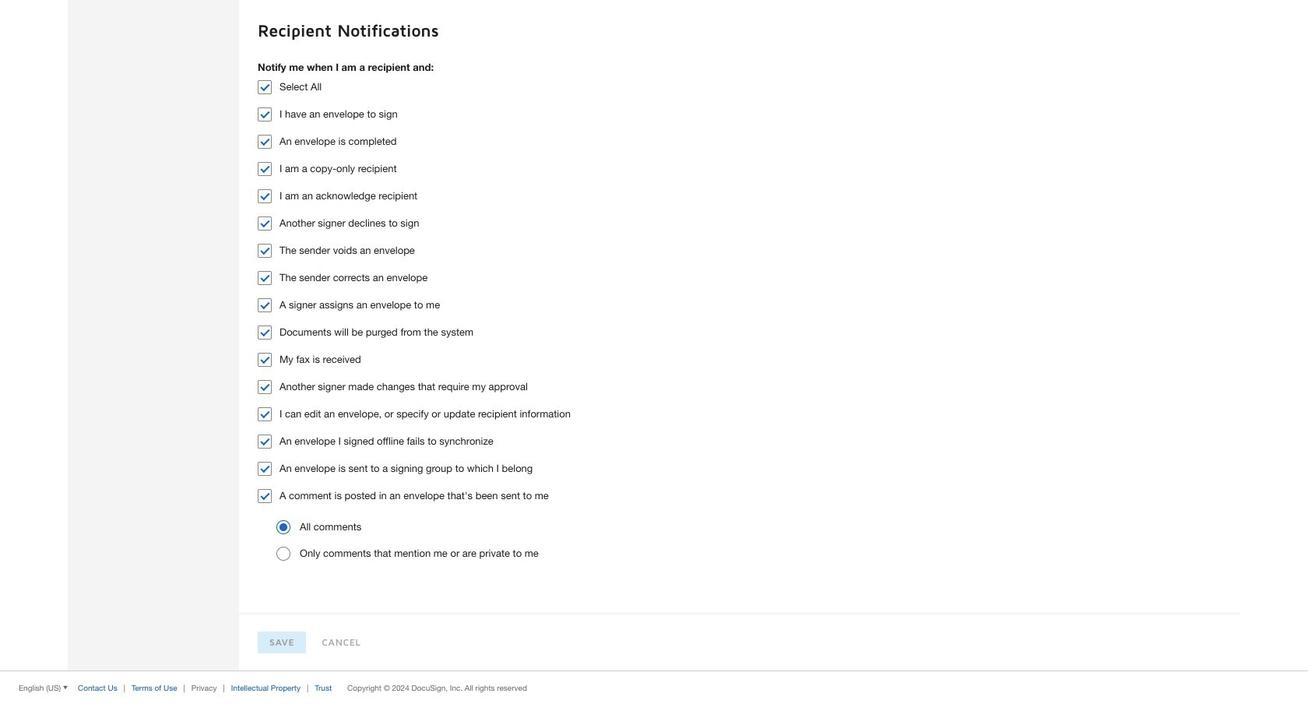 Task type: describe. For each thing, give the bounding box(es) containing it.
secondary navigation region
[[68, 0, 239, 670]]



Task type: locate. For each thing, give the bounding box(es) containing it.
more info region
[[0, 670, 1309, 704]]

option group
[[277, 520, 1222, 564]]



Task type: vqa. For each thing, say whether or not it's contained in the screenshot.
More Info region
yes



